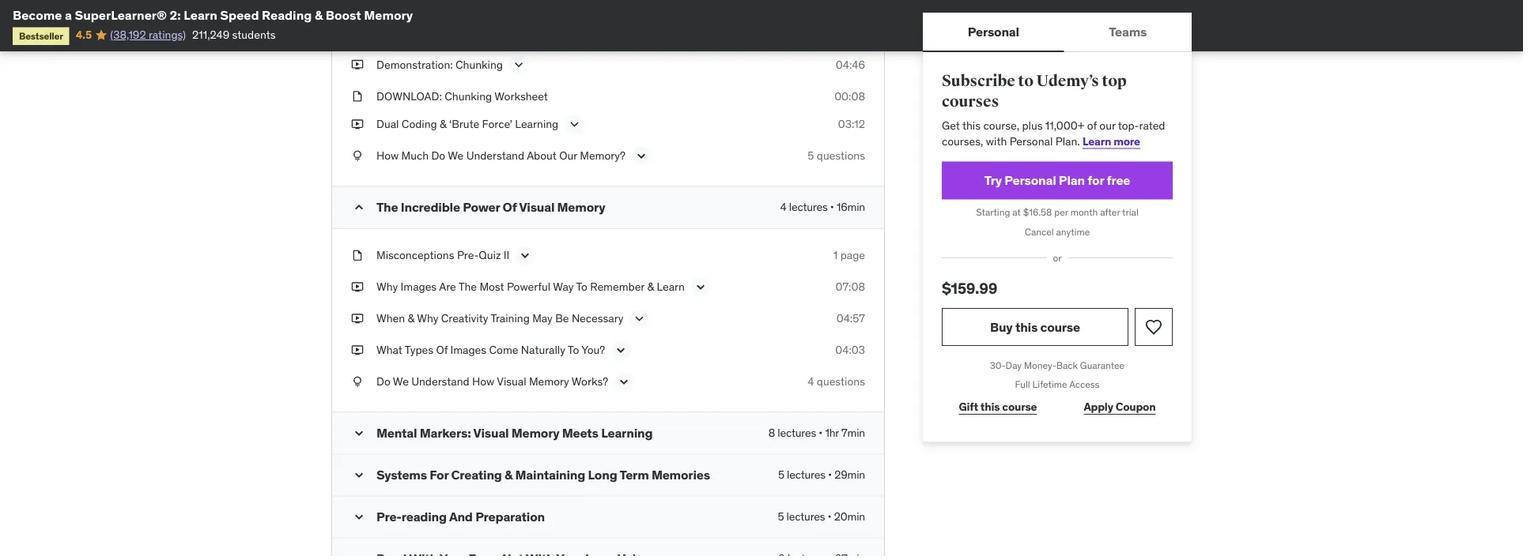 Task type: describe. For each thing, give the bounding box(es) containing it.
small image for pre-
[[351, 510, 367, 526]]

0 horizontal spatial do
[[377, 375, 391, 389]]

lifetime
[[1033, 379, 1068, 391]]

try personal plan for free link
[[942, 162, 1173, 200]]

memory up systems for creating & maintaining long term memories
[[512, 425, 560, 442]]

may
[[533, 312, 553, 326]]

page
[[841, 249, 866, 263]]

0 vertical spatial learn
[[184, 7, 217, 23]]

& right when
[[408, 312, 415, 326]]

memory down our
[[557, 199, 605, 215]]

force'
[[482, 117, 513, 131]]

16min
[[837, 200, 866, 215]]

get
[[942, 119, 960, 133]]

per
[[1055, 206, 1069, 219]]

demonstration:
[[377, 57, 453, 72]]

wishlist image
[[1145, 318, 1164, 337]]

04:46
[[836, 57, 866, 72]]

at
[[1013, 206, 1021, 219]]

limitations
[[582, 26, 637, 40]]

xsmall image for dual
[[351, 117, 364, 132]]

day
[[1006, 359, 1022, 372]]

1 xsmall image from the top
[[351, 0, 364, 13]]

students
[[232, 28, 276, 42]]

trial
[[1123, 206, 1139, 219]]

quiz
[[479, 249, 501, 263]]

subscribe
[[942, 72, 1016, 91]]

learning for mental markers: visual memory meets learning
[[601, 425, 653, 442]]

be
[[556, 312, 569, 326]]

0 vertical spatial why
[[377, 280, 398, 294]]

about
[[527, 149, 557, 163]]

0 vertical spatial 5
[[808, 149, 814, 163]]

2 vertical spatial personal
[[1005, 172, 1057, 189]]

211,249 students
[[192, 28, 276, 42]]

2:
[[170, 7, 181, 23]]

1 horizontal spatial how
[[472, 375, 495, 389]]

5 lectures • 20min
[[778, 510, 866, 525]]

after
[[1101, 206, 1121, 219]]

2 vertical spatial learn
[[657, 280, 685, 294]]

show lecture description image for dual coding & 'brute force' learning
[[567, 117, 582, 133]]

our
[[1100, 119, 1116, 133]]

personal button
[[923, 13, 1065, 51]]

try personal plan for free
[[985, 172, 1131, 189]]

works?
[[572, 375, 608, 389]]

0 vertical spatial to
[[576, 280, 588, 294]]

0 horizontal spatial the
[[377, 199, 398, 215]]

and
[[449, 509, 473, 525]]

show lecture description image for demonstration: chunking
[[511, 57, 527, 73]]

0 vertical spatial the
[[485, 26, 504, 40]]

30-day money-back guarantee full lifetime access
[[990, 359, 1125, 391]]

are
[[439, 280, 456, 294]]

1 vertical spatial understand
[[412, 375, 470, 389]]

download: chunking worksheet
[[377, 89, 548, 103]]

course for buy this course
[[1041, 319, 1081, 335]]

1
[[834, 249, 838, 263]]

learn more link
[[1083, 134, 1141, 148]]

5 questions
[[808, 149, 866, 163]]

2 xsmall image from the top
[[351, 89, 364, 104]]

show lecture description image for why images are the most powerful way to remember & learn
[[693, 280, 709, 296]]

& right the creating
[[505, 467, 513, 484]]

1 horizontal spatial the
[[459, 280, 477, 294]]

or
[[1053, 252, 1062, 264]]

apply coupon button
[[1067, 392, 1173, 424]]

creating
[[451, 467, 502, 484]]

you?
[[582, 343, 605, 358]]

memory up chunking:
[[364, 7, 413, 23]]

20min
[[834, 510, 866, 525]]

course,
[[984, 119, 1020, 133]]

plan.
[[1056, 134, 1080, 148]]

how much do we understand about our memory?
[[377, 149, 626, 163]]

most
[[480, 280, 504, 294]]

worksheet
[[495, 89, 548, 103]]

xsmall image for when
[[351, 311, 364, 327]]

show lecture description image for do we understand how visual memory works?
[[616, 375, 632, 391]]

money-
[[1025, 359, 1057, 372]]

pre-reading and preparation
[[377, 509, 545, 525]]

& left 'brute
[[440, 117, 447, 131]]

small image for the
[[351, 200, 367, 216]]

1 horizontal spatial pre-
[[457, 249, 479, 263]]

download:
[[377, 89, 442, 103]]

more
[[1114, 134, 1141, 148]]

power
[[463, 199, 500, 215]]

personal inside get this course, plus 11,000+ of our top-rated courses, with personal plan.
[[1010, 134, 1053, 148]]

xsmall image for do
[[351, 375, 364, 390]]

courses
[[942, 92, 999, 111]]

(38,192
[[110, 28, 146, 42]]

03:12
[[838, 117, 866, 131]]

00:08
[[835, 89, 866, 103]]

long
[[588, 467, 617, 484]]

coupon
[[1116, 400, 1156, 415]]

memory down naturally
[[529, 375, 569, 389]]

when & why creativity training may be necessary
[[377, 312, 624, 326]]

visual for of
[[519, 199, 555, 215]]

1 page
[[834, 249, 866, 263]]

2 horizontal spatial learn
[[1083, 134, 1112, 148]]

2 vertical spatial visual
[[474, 425, 509, 442]]

maintaining
[[515, 467, 586, 484]]

brain's
[[506, 26, 540, 40]]

& right remember
[[647, 280, 654, 294]]

questions for 4 questions
[[817, 375, 866, 389]]

get this course, plus 11,000+ of our top-rated courses, with personal plan.
[[942, 119, 1166, 148]]

to
[[1018, 72, 1034, 91]]

1 vertical spatial of
[[436, 343, 448, 358]]

1 horizontal spatial do
[[431, 149, 446, 163]]

courses,
[[942, 134, 984, 148]]

misconceptions pre-quiz ii
[[377, 249, 510, 263]]

access
[[1070, 379, 1100, 391]]

lectures for learning
[[778, 427, 816, 441]]

systems for creating & maintaining long term memories
[[377, 467, 710, 484]]

04:57
[[837, 312, 866, 326]]

4 lectures • 16min
[[781, 200, 866, 215]]

8 lectures • 1hr 7min
[[769, 427, 866, 441]]

xsmall image for how
[[351, 148, 364, 164]]

07:08
[[836, 280, 866, 294]]

small image for mental
[[351, 426, 367, 442]]

this for gift
[[981, 400, 1000, 415]]

xsmall image for misconceptions
[[351, 248, 364, 264]]



Task type: vqa. For each thing, say whether or not it's contained in the screenshot.
"6)"
no



Task type: locate. For each thing, give the bounding box(es) containing it.
do right much
[[431, 149, 446, 163]]

try
[[985, 172, 1002, 189]]

$16.58
[[1024, 206, 1052, 219]]

0 vertical spatial course
[[1041, 319, 1081, 335]]

0 vertical spatial this
[[963, 119, 981, 133]]

course down full
[[1003, 400, 1037, 415]]

back
[[1057, 359, 1078, 372]]

0 vertical spatial questions
[[817, 149, 866, 163]]

lectures left 20min
[[787, 510, 825, 525]]

5 down 5 lectures • 29min at the bottom
[[778, 510, 784, 525]]

to left you?
[[568, 343, 579, 358]]

4 questions
[[808, 375, 866, 389]]

1 vertical spatial course
[[1003, 400, 1037, 415]]

1 vertical spatial small image
[[351, 426, 367, 442]]

reading
[[402, 509, 447, 525]]

xsmall image for why
[[351, 280, 364, 295]]

learning up about in the top left of the page
[[515, 117, 559, 131]]

the left incredible
[[377, 199, 398, 215]]

with
[[986, 134, 1007, 148]]

course inside button
[[1041, 319, 1081, 335]]

1 vertical spatial 4
[[808, 375, 814, 389]]

teams
[[1109, 23, 1147, 39]]

cancel
[[1025, 226, 1054, 238]]

4 for 4 lectures • 16min
[[781, 200, 787, 215]]

gift
[[959, 400, 979, 415]]

3 small image from the top
[[351, 510, 367, 526]]

show lecture description image up our
[[567, 117, 582, 133]]

of right power
[[503, 199, 517, 215]]

how left much
[[377, 149, 399, 163]]

to right way
[[576, 280, 588, 294]]

0 vertical spatial small image
[[351, 200, 367, 216]]

1 xsmall image from the top
[[351, 57, 364, 73]]

0 horizontal spatial learn
[[184, 7, 217, 23]]

visual for how
[[497, 375, 527, 389]]

anytime
[[1057, 226, 1090, 238]]

1 vertical spatial this
[[1016, 319, 1038, 335]]

chunking for download:
[[445, 89, 492, 103]]

0 vertical spatial do
[[431, 149, 446, 163]]

0 vertical spatial chunking
[[456, 57, 503, 72]]

apply coupon
[[1084, 400, 1156, 415]]

guarantee
[[1081, 359, 1125, 372]]

when
[[377, 312, 405, 326]]

why up when
[[377, 280, 398, 294]]

1 questions from the top
[[817, 149, 866, 163]]

small image down small image
[[351, 510, 367, 526]]

1 vertical spatial show lecture description image
[[632, 311, 647, 327]]

mental markers: visual memory meets learning
[[377, 425, 653, 442]]

2 vertical spatial small image
[[351, 510, 367, 526]]

personal up $16.58
[[1005, 172, 1057, 189]]

2 vertical spatial the
[[459, 280, 477, 294]]

lectures
[[789, 200, 828, 215], [778, 427, 816, 441], [787, 468, 826, 483], [787, 510, 825, 525]]

1 vertical spatial we
[[393, 375, 409, 389]]

this inside button
[[1016, 319, 1038, 335]]

remember
[[590, 280, 645, 294]]

• left the 16min
[[830, 200, 834, 215]]

dual coding & 'brute force' learning
[[377, 117, 559, 131]]

visual
[[519, 199, 555, 215], [497, 375, 527, 389], [474, 425, 509, 442]]

visual down about in the top left of the page
[[519, 199, 555, 215]]

2 vertical spatial show lecture description image
[[616, 375, 632, 391]]

1 vertical spatial chunking
[[445, 89, 492, 103]]

xsmall image for demonstration:
[[351, 57, 364, 73]]

show lecture description image for misconceptions pre-quiz ii
[[518, 248, 533, 264]]

0 horizontal spatial of
[[436, 343, 448, 358]]

small image left mental
[[351, 426, 367, 442]]

7min
[[842, 427, 866, 441]]

2 small image from the top
[[351, 426, 367, 442]]

0 vertical spatial images
[[401, 280, 437, 294]]

visual down come
[[497, 375, 527, 389]]

5 for systems for creating & maintaining long term memories
[[778, 468, 785, 483]]

mental
[[377, 425, 417, 442]]

dual
[[377, 117, 399, 131]]

0 horizontal spatial images
[[401, 280, 437, 294]]

chunking up the download: chunking worksheet
[[456, 57, 503, 72]]

tab list containing personal
[[923, 13, 1192, 52]]

4 xsmall image from the top
[[351, 148, 364, 164]]

show lecture description image right you?
[[613, 343, 629, 359]]

buy
[[991, 319, 1013, 335]]

5 lectures • 29min
[[778, 468, 866, 483]]

show lecture description image right the ii
[[518, 248, 533, 264]]

5 for pre-reading and preparation
[[778, 510, 784, 525]]

navigating
[[429, 26, 483, 40]]

• left 1hr
[[819, 427, 823, 441]]

boost
[[326, 7, 361, 23]]

month
[[1071, 206, 1098, 219]]

1 vertical spatial the
[[377, 199, 398, 215]]

of right types
[[436, 343, 448, 358]]

3 xsmall image from the top
[[351, 311, 364, 327]]

• for long
[[828, 468, 832, 483]]

way
[[553, 280, 574, 294]]

0 vertical spatial 4
[[781, 200, 787, 215]]

0 vertical spatial personal
[[968, 23, 1020, 39]]

small image left incredible
[[351, 200, 367, 216]]

xsmall image
[[351, 57, 364, 73], [351, 248, 364, 264], [351, 311, 364, 327], [351, 343, 364, 359], [351, 375, 364, 390]]

1 vertical spatial personal
[[1010, 134, 1053, 148]]

0 horizontal spatial 4
[[781, 200, 787, 215]]

this
[[963, 119, 981, 133], [1016, 319, 1038, 335], [981, 400, 1000, 415]]

naturally
[[521, 343, 566, 358]]

0 vertical spatial visual
[[519, 199, 555, 215]]

memories
[[652, 467, 710, 484]]

2 questions from the top
[[817, 375, 866, 389]]

4.5
[[76, 28, 92, 42]]

small image
[[351, 468, 367, 484]]

& left boost on the left top of page
[[315, 7, 323, 23]]

this inside get this course, plus 11,000+ of our top-rated courses, with personal plan.
[[963, 119, 981, 133]]

(38,192 ratings)
[[110, 28, 186, 42]]

images left "are"
[[401, 280, 437, 294]]

top-
[[1118, 119, 1140, 133]]

show lecture description image
[[693, 280, 709, 296], [632, 311, 647, 327], [616, 375, 632, 391]]

this for get
[[963, 119, 981, 133]]

1 horizontal spatial learning
[[601, 425, 653, 442]]

term
[[620, 467, 649, 484]]

do we understand how visual memory works?
[[377, 375, 608, 389]]

xsmall image for what
[[351, 343, 364, 359]]

this up courses,
[[963, 119, 981, 133]]

misconceptions
[[377, 249, 455, 263]]

2 horizontal spatial the
[[485, 26, 504, 40]]

1 horizontal spatial 4
[[808, 375, 814, 389]]

0 vertical spatial how
[[377, 149, 399, 163]]

training
[[491, 312, 530, 326]]

learning up term
[[601, 425, 653, 442]]

4 up 8 lectures • 1hr 7min at the right of the page
[[808, 375, 814, 389]]

1 vertical spatial learning
[[601, 425, 653, 442]]

1 horizontal spatial of
[[503, 199, 517, 215]]

1 vertical spatial do
[[377, 375, 391, 389]]

do down what
[[377, 375, 391, 389]]

the
[[485, 26, 504, 40], [377, 199, 398, 215], [459, 280, 477, 294]]

show lecture description image for when & why creativity training may be necessary
[[632, 311, 647, 327]]

types
[[405, 343, 434, 358]]

0 horizontal spatial course
[[1003, 400, 1037, 415]]

xsmall image
[[351, 0, 364, 13], [351, 89, 364, 104], [351, 117, 364, 132], [351, 148, 364, 164], [351, 280, 364, 295]]

2 vertical spatial this
[[981, 400, 1000, 415]]

personal down the plus
[[1010, 134, 1053, 148]]

of
[[503, 199, 517, 215], [436, 343, 448, 358]]

course up the back
[[1041, 319, 1081, 335]]

small image
[[351, 200, 367, 216], [351, 426, 367, 442], [351, 510, 367, 526]]

plan
[[1059, 172, 1085, 189]]

the left brain's
[[485, 26, 504, 40]]

0 vertical spatial pre-
[[457, 249, 479, 263]]

lectures down 8 lectures • 1hr 7min at the right of the page
[[787, 468, 826, 483]]

1 vertical spatial why
[[417, 312, 439, 326]]

5
[[808, 149, 814, 163], [778, 468, 785, 483], [778, 510, 784, 525]]

1 horizontal spatial learn
[[657, 280, 685, 294]]

why up types
[[417, 312, 439, 326]]

demonstration: chunking
[[377, 57, 503, 72]]

4 for 4 questions
[[808, 375, 814, 389]]

our
[[560, 149, 577, 163]]

we down what
[[393, 375, 409, 389]]

1 horizontal spatial images
[[451, 343, 487, 358]]

show lecture description image for what types of images come naturally to you?
[[613, 343, 629, 359]]

5 xsmall image from the top
[[351, 280, 364, 295]]

&
[[315, 7, 323, 23], [440, 117, 447, 131], [647, 280, 654, 294], [408, 312, 415, 326], [505, 467, 513, 484]]

1 horizontal spatial why
[[417, 312, 439, 326]]

5 up 4 lectures • 16min at the top right of the page
[[808, 149, 814, 163]]

1 vertical spatial how
[[472, 375, 495, 389]]

lectures for memory
[[789, 200, 828, 215]]

5 down 8 lectures • 1hr 7min at the right of the page
[[778, 468, 785, 483]]

1 vertical spatial 5
[[778, 468, 785, 483]]

• left 20min
[[828, 510, 832, 525]]

understand down types
[[412, 375, 470, 389]]

subscribe to udemy's top courses
[[942, 72, 1127, 111]]

show lecture description image right memory?
[[634, 148, 649, 164]]

questions down 03:12
[[817, 149, 866, 163]]

chunking for demonstration:
[[456, 57, 503, 72]]

0 vertical spatial of
[[503, 199, 517, 215]]

the right "are"
[[459, 280, 477, 294]]

0 vertical spatial learning
[[515, 117, 559, 131]]

30-
[[990, 359, 1006, 372]]

1 vertical spatial to
[[568, 343, 579, 358]]

this right "buy"
[[1016, 319, 1038, 335]]

full
[[1015, 379, 1031, 391]]

• for memory
[[830, 200, 834, 215]]

this right gift
[[981, 400, 1000, 415]]

0 horizontal spatial how
[[377, 149, 399, 163]]

why images are the most powerful way to remember & learn
[[377, 280, 685, 294]]

tab list
[[923, 13, 1192, 52]]

personal inside button
[[968, 23, 1020, 39]]

chunking
[[456, 57, 503, 72], [445, 89, 492, 103]]

gift this course
[[959, 400, 1037, 415]]

images down creativity
[[451, 343, 487, 358]]

become a superlearner® 2: learn speed reading & boost memory
[[13, 7, 413, 23]]

0 vertical spatial we
[[448, 149, 464, 163]]

pre- down systems
[[377, 509, 402, 525]]

show lecture description image for how much do we understand about our memory?
[[634, 148, 649, 164]]

5 xsmall image from the top
[[351, 375, 364, 390]]

lectures left the 16min
[[789, 200, 828, 215]]

1 vertical spatial images
[[451, 343, 487, 358]]

course for gift this course
[[1003, 400, 1037, 415]]

udemy's
[[1037, 72, 1099, 91]]

coding
[[402, 117, 437, 131]]

• for learning
[[819, 427, 823, 441]]

2 vertical spatial 5
[[778, 510, 784, 525]]

1 vertical spatial learn
[[1083, 134, 1112, 148]]

chunking:
[[377, 26, 427, 40]]

this for buy
[[1016, 319, 1038, 335]]

4 xsmall image from the top
[[351, 343, 364, 359]]

how down what types of images come naturally to you?
[[472, 375, 495, 389]]

0 horizontal spatial why
[[377, 280, 398, 294]]

0 vertical spatial understand
[[466, 149, 525, 163]]

1 vertical spatial pre-
[[377, 509, 402, 525]]

understand down force'
[[466, 149, 525, 163]]

11,000+
[[1046, 119, 1085, 133]]

4 left the 16min
[[781, 200, 787, 215]]

free
[[1107, 172, 1131, 189]]

0 vertical spatial show lecture description image
[[693, 280, 709, 296]]

• left '29min'
[[828, 468, 832, 483]]

lectures for long
[[787, 468, 826, 483]]

reading
[[262, 7, 312, 23]]

learning
[[515, 117, 559, 131], [601, 425, 653, 442]]

buy this course button
[[942, 308, 1129, 346]]

starting at $16.58 per month after trial cancel anytime
[[976, 206, 1139, 238]]

personal up the subscribe
[[968, 23, 1020, 39]]

apply
[[1084, 400, 1114, 415]]

we down 'brute
[[448, 149, 464, 163]]

meets
[[562, 425, 599, 442]]

3 xsmall image from the top
[[351, 117, 364, 132]]

learn right remember
[[657, 280, 685, 294]]

0 horizontal spatial we
[[393, 375, 409, 389]]

1 vertical spatial visual
[[497, 375, 527, 389]]

learn up 211,249
[[184, 7, 217, 23]]

1 vertical spatial questions
[[817, 375, 866, 389]]

lectures right 8 on the bottom of page
[[778, 427, 816, 441]]

superlearner®
[[75, 7, 167, 23]]

show lecture description image up worksheet
[[511, 57, 527, 73]]

show lecture description image
[[511, 57, 527, 73], [567, 117, 582, 133], [634, 148, 649, 164], [518, 248, 533, 264], [613, 343, 629, 359]]

0 horizontal spatial learning
[[515, 117, 559, 131]]

visual up the creating
[[474, 425, 509, 442]]

211,249
[[192, 28, 230, 42]]

0 horizontal spatial pre-
[[377, 509, 402, 525]]

pre- left the ii
[[457, 249, 479, 263]]

1 horizontal spatial we
[[448, 149, 464, 163]]

chunking up dual coding & 'brute force' learning
[[445, 89, 492, 103]]

ii
[[504, 249, 510, 263]]

how
[[377, 149, 399, 163], [472, 375, 495, 389]]

questions down 04:03
[[817, 375, 866, 389]]

for
[[430, 467, 449, 484]]

2 xsmall image from the top
[[351, 248, 364, 264]]

1 horizontal spatial course
[[1041, 319, 1081, 335]]

learning for dual coding & 'brute force' learning
[[515, 117, 559, 131]]

top
[[1102, 72, 1127, 91]]

'brute
[[449, 117, 480, 131]]

1 small image from the top
[[351, 200, 367, 216]]

learn down of
[[1083, 134, 1112, 148]]

questions for 5 questions
[[817, 149, 866, 163]]



